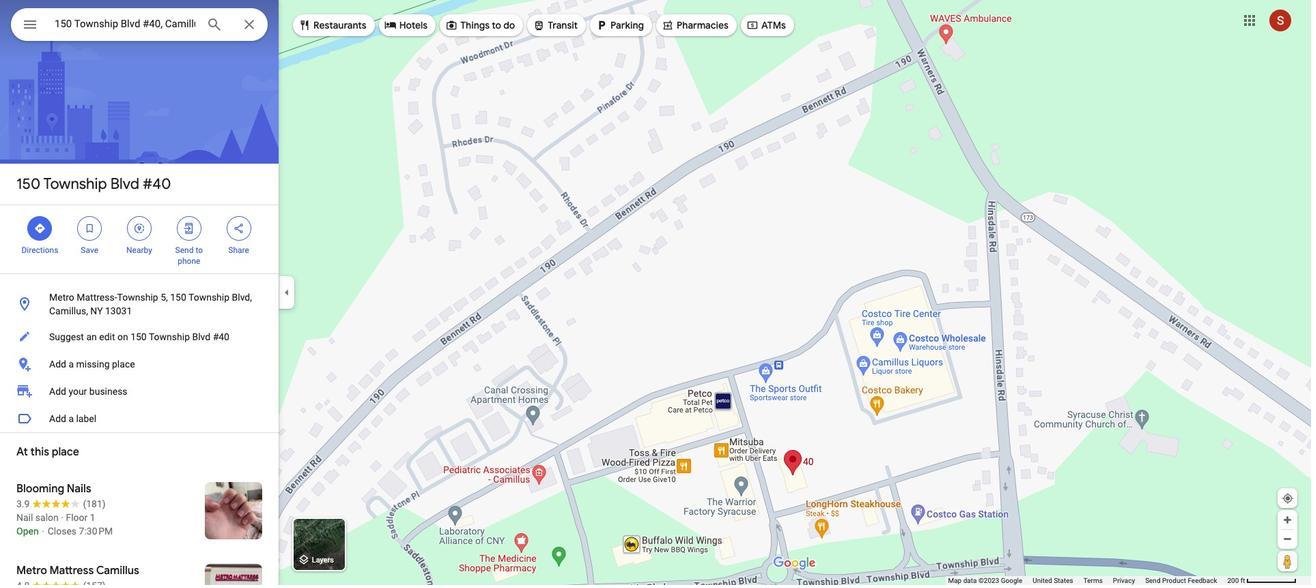 Task type: locate. For each thing, give the bounding box(es) containing it.
add left 'your'
[[49, 387, 66, 397]]


[[83, 221, 96, 236]]

#40
[[143, 175, 171, 194], [213, 332, 229, 343]]

(181)
[[83, 499, 106, 510]]

0 vertical spatial metro
[[49, 292, 74, 303]]

google
[[1001, 578, 1022, 585]]

1 horizontal spatial #40
[[213, 332, 229, 343]]

add
[[49, 359, 66, 370], [49, 387, 66, 397], [49, 414, 66, 425]]

to left do
[[492, 19, 501, 31]]

150 right 5,
[[170, 292, 186, 303]]

add a label button
[[0, 406, 279, 433]]

150
[[16, 175, 40, 194], [170, 292, 186, 303], [131, 332, 147, 343]]

metro inside metro mattress-township 5, 150 township blvd, camillus, ny 13031
[[49, 292, 74, 303]]

0 vertical spatial blvd
[[110, 175, 139, 194]]

blvd up 
[[110, 175, 139, 194]]

add down suggest
[[49, 359, 66, 370]]

1 horizontal spatial place
[[112, 359, 135, 370]]

0 vertical spatial place
[[112, 359, 135, 370]]

metro mattress-township 5, 150 township blvd, camillus, ny 13031
[[49, 292, 252, 317]]

to inside send to phone
[[196, 246, 203, 255]]

blvd inside button
[[192, 332, 210, 343]]

2 add from the top
[[49, 387, 66, 397]]

send left product
[[1145, 578, 1161, 585]]

business
[[89, 387, 127, 397]]

your
[[69, 387, 87, 397]]

metro for metro mattress-township 5, 150 township blvd, camillus, ny 13031
[[49, 292, 74, 303]]

150 right on
[[131, 332, 147, 343]]

none field inside "150 township blvd #40, camillus, ny 13031" field
[[55, 16, 195, 32]]

0 vertical spatial send
[[175, 246, 194, 255]]

ft
[[1241, 578, 1245, 585]]

2 horizontal spatial 150
[[170, 292, 186, 303]]

150 township blvd #40 main content
[[0, 0, 279, 586]]

1 vertical spatial 150
[[170, 292, 186, 303]]

·
[[61, 513, 63, 524]]

1 horizontal spatial metro
[[49, 292, 74, 303]]

send inside send to phone
[[175, 246, 194, 255]]

0 horizontal spatial blvd
[[110, 175, 139, 194]]

1 vertical spatial blvd
[[192, 332, 210, 343]]

metro up 'camillus,' at the left of page
[[49, 292, 74, 303]]

0 horizontal spatial 150
[[16, 175, 40, 194]]

a left "label"
[[69, 414, 74, 425]]

suggest
[[49, 332, 84, 343]]

to
[[492, 19, 501, 31], [196, 246, 203, 255]]

2 a from the top
[[69, 414, 74, 425]]

township down metro mattress-township 5, 150 township blvd, camillus, ny 13031
[[149, 332, 190, 343]]

7:30 pm
[[79, 527, 113, 537]]

map
[[948, 578, 962, 585]]


[[133, 221, 145, 236]]

place
[[112, 359, 135, 370], [52, 446, 79, 460]]

missing
[[76, 359, 110, 370]]

 button
[[11, 8, 49, 44]]

 restaurants
[[298, 18, 366, 33]]

nail
[[16, 513, 33, 524]]

place right this in the left of the page
[[52, 446, 79, 460]]

township up 
[[43, 175, 107, 194]]

1 horizontal spatial 150
[[131, 332, 147, 343]]

add a label
[[49, 414, 96, 425]]

1 horizontal spatial send
[[1145, 578, 1161, 585]]

township
[[43, 175, 107, 194], [117, 292, 158, 303], [188, 292, 230, 303], [149, 332, 190, 343]]

closes
[[48, 527, 77, 537]]

0 horizontal spatial #40
[[143, 175, 171, 194]]

3 add from the top
[[49, 414, 66, 425]]

0 horizontal spatial metro
[[16, 565, 47, 578]]

metro mattress camillus link
[[0, 554, 279, 586]]

send inside button
[[1145, 578, 1161, 585]]

add your business
[[49, 387, 127, 397]]

0 horizontal spatial to
[[196, 246, 203, 255]]

2 vertical spatial add
[[49, 414, 66, 425]]

0 vertical spatial a
[[69, 359, 74, 370]]


[[445, 18, 458, 33]]

mattress
[[50, 565, 94, 578]]


[[533, 18, 545, 33]]

to up phone
[[196, 246, 203, 255]]

0 vertical spatial add
[[49, 359, 66, 370]]

at
[[16, 446, 28, 460]]

2 vertical spatial 150
[[131, 332, 147, 343]]

1 vertical spatial place
[[52, 446, 79, 460]]

data
[[963, 578, 977, 585]]

hotels
[[399, 19, 428, 31]]

 hotels
[[384, 18, 428, 33]]

send for send to phone
[[175, 246, 194, 255]]

4.8 stars 157 reviews image
[[16, 580, 106, 586]]

floor
[[66, 513, 88, 524]]

send up phone
[[175, 246, 194, 255]]

send for send product feedback
[[1145, 578, 1161, 585]]

1 horizontal spatial blvd
[[192, 332, 210, 343]]

add for add your business
[[49, 387, 66, 397]]

mattress-
[[77, 292, 117, 303]]

footer containing map data ©2023 google
[[948, 577, 1227, 586]]

150 for metro mattress-township 5, 150 township blvd, camillus, ny 13031
[[170, 292, 186, 303]]

0 horizontal spatial place
[[52, 446, 79, 460]]

0 vertical spatial to
[[492, 19, 501, 31]]

blvd down metro mattress-township 5, 150 township blvd, camillus, ny 13031
[[192, 332, 210, 343]]

footer
[[948, 577, 1227, 586]]

add inside 'link'
[[49, 387, 66, 397]]

send
[[175, 246, 194, 255], [1145, 578, 1161, 585]]

a for missing
[[69, 359, 74, 370]]

township up "13031"
[[117, 292, 158, 303]]

1 vertical spatial add
[[49, 387, 66, 397]]

0 horizontal spatial send
[[175, 246, 194, 255]]

nails
[[67, 483, 91, 496]]

1 vertical spatial metro
[[16, 565, 47, 578]]

150 up the 
[[16, 175, 40, 194]]

 transit
[[533, 18, 578, 33]]

camillus,
[[49, 306, 88, 317]]

1 add from the top
[[49, 359, 66, 370]]

add a missing place button
[[0, 351, 279, 378]]


[[233, 221, 245, 236]]

terms button
[[1084, 577, 1103, 586]]

150 for suggest an edit on 150 township blvd #40
[[131, 332, 147, 343]]

1 vertical spatial to
[[196, 246, 203, 255]]

send product feedback button
[[1145, 577, 1217, 586]]

add left "label"
[[49, 414, 66, 425]]

phone
[[178, 257, 200, 266]]

1 vertical spatial #40
[[213, 332, 229, 343]]

1 vertical spatial send
[[1145, 578, 1161, 585]]

metro up 4.8 stars 157 reviews image
[[16, 565, 47, 578]]

place down on
[[112, 359, 135, 370]]

 things to do
[[445, 18, 515, 33]]

 search field
[[11, 8, 268, 44]]

1 horizontal spatial to
[[492, 19, 501, 31]]

200
[[1227, 578, 1239, 585]]

label
[[76, 414, 96, 425]]

to inside  things to do
[[492, 19, 501, 31]]

1 vertical spatial a
[[69, 414, 74, 425]]

#40 inside button
[[213, 332, 229, 343]]

a
[[69, 359, 74, 370], [69, 414, 74, 425]]

nail salon · floor 1 open ⋅ closes 7:30 pm
[[16, 513, 113, 537]]

None field
[[55, 16, 195, 32]]

150 inside metro mattress-township 5, 150 township blvd, camillus, ny 13031
[[170, 292, 186, 303]]

blvd
[[110, 175, 139, 194], [192, 332, 210, 343]]


[[183, 221, 195, 236]]

1 a from the top
[[69, 359, 74, 370]]

©2023
[[979, 578, 999, 585]]

a left missing
[[69, 359, 74, 370]]



Task type: describe. For each thing, give the bounding box(es) containing it.
add for add a missing place
[[49, 359, 66, 370]]

terms
[[1084, 578, 1103, 585]]

privacy button
[[1113, 577, 1135, 586]]

blvd,
[[232, 292, 252, 303]]

save
[[81, 246, 98, 255]]

states
[[1054, 578, 1073, 585]]

a for label
[[69, 414, 74, 425]]

open
[[16, 527, 39, 537]]

pharmacies
[[677, 19, 729, 31]]

3.9 stars 181 reviews image
[[16, 498, 106, 511]]

feedback
[[1188, 578, 1217, 585]]

place inside button
[[112, 359, 135, 370]]

metro mattress-township 5, 150 township blvd, camillus, ny 13031 button
[[0, 285, 279, 324]]

layers
[[312, 557, 334, 566]]

on
[[117, 332, 128, 343]]


[[22, 15, 38, 34]]

edit
[[99, 332, 115, 343]]

 pharmacies
[[662, 18, 729, 33]]

blooming
[[16, 483, 64, 496]]

transit
[[548, 19, 578, 31]]

directions
[[21, 246, 58, 255]]

5,
[[161, 292, 168, 303]]

 parking
[[596, 18, 644, 33]]

do
[[503, 19, 515, 31]]

united states
[[1033, 578, 1073, 585]]

at this place
[[16, 446, 79, 460]]

150 Township Blvd #40, Camillus, NY 13031 field
[[11, 8, 268, 41]]

nearby
[[126, 246, 152, 255]]

ny
[[90, 306, 103, 317]]

atms
[[761, 19, 786, 31]]

send to phone
[[175, 246, 203, 266]]

salon
[[35, 513, 59, 524]]


[[596, 18, 608, 33]]

google maps element
[[0, 0, 1311, 586]]


[[662, 18, 674, 33]]


[[34, 221, 46, 236]]

township left blvd,
[[188, 292, 230, 303]]

metro for metro mattress camillus
[[16, 565, 47, 578]]

an
[[86, 332, 97, 343]]

footer inside the google maps element
[[948, 577, 1227, 586]]

this
[[30, 446, 49, 460]]


[[384, 18, 397, 33]]

0 vertical spatial 150
[[16, 175, 40, 194]]

show your location image
[[1282, 493, 1294, 505]]

zoom in image
[[1282, 516, 1293, 526]]

camillus
[[96, 565, 139, 578]]

suggest an edit on 150 township blvd #40
[[49, 332, 229, 343]]

parking
[[611, 19, 644, 31]]

add for add a label
[[49, 414, 66, 425]]

show street view coverage image
[[1278, 552, 1297, 572]]

0 vertical spatial #40
[[143, 175, 171, 194]]

send product feedback
[[1145, 578, 1217, 585]]

collapse side panel image
[[279, 285, 294, 300]]

privacy
[[1113, 578, 1135, 585]]

zoom out image
[[1282, 535, 1293, 545]]


[[746, 18, 759, 33]]

 atms
[[746, 18, 786, 33]]

add a missing place
[[49, 359, 135, 370]]

product
[[1162, 578, 1186, 585]]

200 ft
[[1227, 578, 1245, 585]]

⋅
[[41, 527, 45, 537]]

metro mattress camillus
[[16, 565, 139, 578]]

1
[[90, 513, 95, 524]]

united states button
[[1033, 577, 1073, 586]]


[[298, 18, 311, 33]]

add your business link
[[0, 378, 279, 406]]

share
[[228, 246, 249, 255]]

map data ©2023 google
[[948, 578, 1022, 585]]

blooming nails
[[16, 483, 91, 496]]

things
[[460, 19, 490, 31]]

restaurants
[[313, 19, 366, 31]]

13031
[[105, 306, 132, 317]]

actions for 150 township blvd #40 region
[[0, 206, 279, 274]]

200 ft button
[[1227, 578, 1297, 585]]

150 township blvd #40
[[16, 175, 171, 194]]

3.9
[[16, 499, 30, 510]]

google account: sheryl atherton  
(sheryl.atherton@adept.ai) image
[[1269, 9, 1291, 31]]

suggest an edit on 150 township blvd #40 button
[[0, 324, 279, 351]]

united
[[1033, 578, 1052, 585]]



Task type: vqa. For each thing, say whether or not it's contained in the screenshot.
Nail
yes



